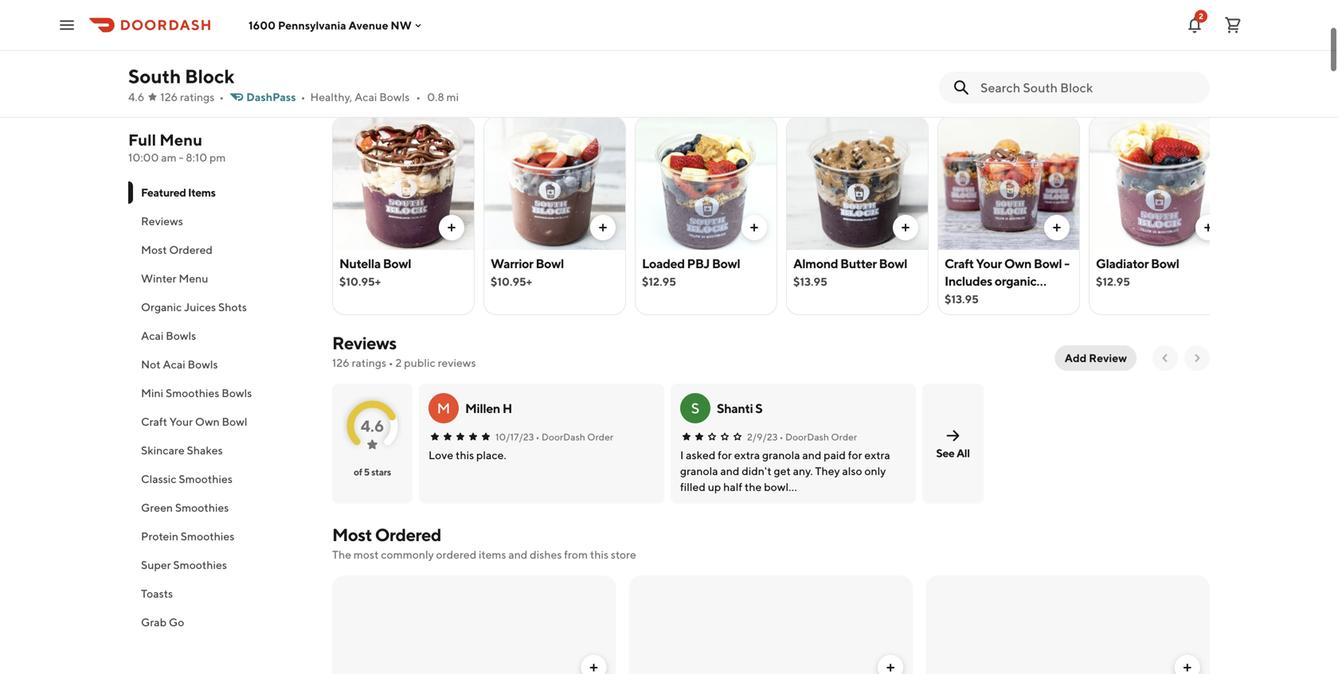 Task type: locate. For each thing, give the bounding box(es) containing it.
nutella bowl image
[[333, 116, 474, 250], [332, 576, 616, 675]]

2 left public
[[395, 356, 402, 370]]

2 doordash from the left
[[785, 432, 829, 443]]

1 horizontal spatial own
[[1004, 256, 1031, 271]]

see more button
[[129, 42, 312, 68]]

$10.95+ for warrior
[[491, 275, 532, 288]]

2 vertical spatial 2
[[395, 356, 402, 370]]

126 ratings •
[[160, 90, 224, 104]]

featured down am
[[141, 186, 186, 199]]

- inside craft your own bowl - includes organic granola
[[1064, 256, 1069, 271]]

smoothies for super
[[173, 559, 227, 572]]

1 horizontal spatial $12.95
[[1096, 275, 1130, 288]]

your up skincare shakes
[[169, 415, 193, 428]]

$13.95
[[793, 275, 827, 288], [945, 293, 979, 306]]

1 vertical spatial warrior bowl image
[[629, 576, 913, 675]]

1 horizontal spatial ratings
[[352, 356, 386, 370]]

off right $10
[[551, 0, 569, 10]]

• doordash order right 2/9/23
[[779, 432, 857, 443]]

reviews up most ordered
[[141, 215, 183, 228]]

almond butter bowl image
[[787, 116, 928, 250]]

menu
[[159, 131, 202, 149], [179, 272, 208, 285]]

own for craft your own bowl - includes organic granola
[[1004, 256, 1031, 271]]

craft inside button
[[141, 415, 167, 428]]

1 horizontal spatial $10.95+
[[491, 275, 532, 288]]

0 vertical spatial ordered
[[169, 243, 213, 256]]

• doordash order right '10/17/23'
[[536, 432, 613, 443]]

1 horizontal spatial 126
[[332, 356, 350, 370]]

classic smoothies
[[141, 473, 233, 486]]

1 vertical spatial reviews
[[332, 333, 396, 354]]

2 up subtotals
[[437, 0, 445, 10]]

add review button
[[1055, 346, 1137, 371]]

0 horizontal spatial featured items
[[141, 186, 216, 199]]

super
[[141, 559, 171, 572]]

0 vertical spatial $13.95
[[793, 275, 827, 288]]

ordered up winter menu
[[169, 243, 213, 256]]

$10.95+ for nutella
[[339, 275, 381, 288]]

bowl right pbj
[[712, 256, 740, 271]]

1 vertical spatial featured
[[141, 186, 186, 199]]

craft down 'mini' on the left of the page
[[141, 415, 167, 428]]

ordered for most ordered
[[169, 243, 213, 256]]

see inside 'button'
[[196, 48, 215, 61]]

-
[[179, 151, 184, 164], [1064, 256, 1069, 271]]

doordash for m
[[542, 432, 585, 443]]

1 horizontal spatial warrior bowl image
[[629, 576, 913, 675]]

menu inside full menu 10:00 am - 8:10 pm
[[159, 131, 202, 149]]

smoothies for classic
[[179, 473, 233, 486]]

s left shanti
[[691, 400, 700, 417]]

mi
[[446, 90, 459, 104]]

0 vertical spatial your
[[976, 256, 1002, 271]]

ratings
[[180, 90, 215, 104], [352, 356, 386, 370]]

2 • doordash order from the left
[[779, 432, 857, 443]]

protein smoothies
[[141, 530, 234, 543]]

2 left 0 items, open order cart icon
[[1199, 12, 1203, 21]]

your up includes
[[976, 256, 1002, 271]]

see all
[[936, 447, 970, 460]]

orders
[[448, 0, 488, 10]]

most inside most ordered the most commonly ordered items and dishes from this store
[[332, 525, 372, 546]]

0 horizontal spatial ordered
[[169, 243, 213, 256]]

1 horizontal spatial doordash
[[785, 432, 829, 443]]

1 vertical spatial featured items
[[141, 186, 216, 199]]

own for craft your own bowl
[[195, 415, 220, 428]]

smoothies down green smoothies "button"
[[181, 530, 234, 543]]

1 horizontal spatial order
[[831, 432, 857, 443]]

s right shanti
[[755, 401, 763, 416]]

organic
[[995, 274, 1036, 289]]

with
[[571, 0, 599, 10]]

2 inside 'reviews 126 ratings • 2 public reviews'
[[395, 356, 402, 370]]

0 horizontal spatial loaded pbj bowl image
[[636, 116, 777, 250]]

menu inside 'button'
[[179, 272, 208, 285]]

bowl inside warrior bowl $10.95+
[[536, 256, 564, 271]]

reviews inside 'reviews 126 ratings • 2 public reviews'
[[332, 333, 396, 354]]

• left public
[[389, 356, 393, 370]]

1 vertical spatial ratings
[[352, 356, 386, 370]]

your for craft your own bowl
[[169, 415, 193, 428]]

0 vertical spatial 4.6
[[128, 90, 144, 104]]

1 doordash from the left
[[542, 432, 585, 443]]

bowl down mini smoothies bowls button
[[222, 415, 247, 428]]

• inside 'reviews 126 ratings • 2 public reviews'
[[389, 356, 393, 370]]

featured left 0.8
[[332, 86, 413, 108]]

bowls for not
[[188, 358, 218, 371]]

2 vertical spatial acai
[[163, 358, 185, 371]]

not acai bowls
[[141, 358, 218, 371]]

most ordered the most commonly ordered items and dishes from this store
[[332, 525, 636, 562]]

menu up "organic juices shots" at the top left of the page
[[179, 272, 208, 285]]

ordered inside button
[[169, 243, 213, 256]]

pricing & fees button
[[128, 19, 215, 35]]

0 vertical spatial most
[[141, 243, 167, 256]]

most inside button
[[141, 243, 167, 256]]

1 horizontal spatial your
[[976, 256, 1002, 271]]

ratings down "block"
[[180, 90, 215, 104]]

skincare
[[141, 444, 185, 457]]

bowls
[[379, 90, 410, 104], [166, 329, 196, 342], [188, 358, 218, 371], [222, 387, 252, 400]]

bowls for healthy,
[[379, 90, 410, 104]]

reviews
[[141, 215, 183, 228], [332, 333, 396, 354]]

0 horizontal spatial • doordash order
[[536, 432, 613, 443]]

0 horizontal spatial 4.6
[[128, 90, 144, 104]]

1 horizontal spatial craft
[[945, 256, 974, 271]]

126 down reviews link
[[332, 356, 350, 370]]

2 order from the left
[[831, 432, 857, 443]]

• left healthy,
[[301, 90, 305, 104]]

bowl right nutella
[[383, 256, 411, 271]]

0 vertical spatial 2
[[437, 0, 445, 10]]

reviews
[[438, 356, 476, 370]]

- for your
[[1064, 256, 1069, 271]]

own inside button
[[195, 415, 220, 428]]

0 items, open order cart image
[[1223, 16, 1242, 35]]

craft up includes
[[945, 256, 974, 271]]

• right '10/17/23'
[[536, 432, 540, 443]]

ordered
[[169, 243, 213, 256], [375, 525, 441, 546]]

0 horizontal spatial most
[[141, 243, 167, 256]]

almond butter bowl $13.95
[[793, 256, 907, 288]]

1 horizontal spatial -
[[1064, 256, 1069, 271]]

2 horizontal spatial 2
[[1199, 12, 1203, 21]]

subtotals
[[409, 12, 467, 29]]

ordered up commonly
[[375, 525, 441, 546]]

0 vertical spatial featured
[[332, 86, 413, 108]]

next button of carousel image
[[1194, 5, 1207, 18]]

bowl right warrior in the top left of the page
[[536, 256, 564, 271]]

loaded pbj bowl image
[[636, 116, 777, 250], [926, 576, 1210, 675]]

1 horizontal spatial loaded pbj bowl image
[[926, 576, 1210, 675]]

$10.95+ inside nutella bowl $10.95+
[[339, 275, 381, 288]]

0 vertical spatial warrior bowl image
[[484, 116, 625, 250]]

$10.95+ down nutella
[[339, 275, 381, 288]]

bowls down not acai bowls button at the left of the page
[[222, 387, 252, 400]]

add item to cart image
[[748, 221, 761, 234], [1051, 221, 1063, 234], [588, 662, 600, 675], [884, 662, 897, 675]]

1 vertical spatial -
[[1064, 256, 1069, 271]]

2 $10.95+ from the left
[[491, 275, 532, 288]]

see more
[[196, 48, 245, 61]]

stars
[[371, 467, 391, 478]]

craft inside craft your own bowl - includes organic granola
[[945, 256, 974, 271]]

bowl up organic
[[1034, 256, 1062, 271]]

0 horizontal spatial your
[[169, 415, 193, 428]]

add
[[1065, 352, 1087, 365]]

most up the winter
[[141, 243, 167, 256]]

smoothies for protein
[[181, 530, 234, 543]]

see for see all
[[936, 447, 955, 460]]

bowls up mini smoothies bowls
[[188, 358, 218, 371]]

0 horizontal spatial warrior bowl image
[[484, 116, 625, 250]]

4.6 up of 5 stars
[[361, 417, 384, 436]]

from
[[564, 548, 588, 562]]

2
[[437, 0, 445, 10], [1199, 12, 1203, 21], [395, 356, 402, 370]]

$12.95 down gladiator
[[1096, 275, 1130, 288]]

0 vertical spatial menu
[[159, 131, 202, 149]]

1 $12.95 from the left
[[642, 275, 676, 288]]

bowl inside loaded pbj bowl $12.95
[[712, 256, 740, 271]]

see for see more
[[196, 48, 215, 61]]

5
[[364, 467, 370, 478]]

• doordash order
[[536, 432, 613, 443], [779, 432, 857, 443]]

public
[[404, 356, 435, 370]]

healthy, acai bowls • 0.8 mi
[[310, 90, 459, 104]]

valid
[[358, 12, 387, 29]]

doordash right 2/9/23
[[785, 432, 829, 443]]

126 down south block
[[160, 90, 178, 104]]

$10.95+ inside warrior bowl $10.95+
[[491, 275, 532, 288]]

featured items
[[332, 86, 466, 108], [141, 186, 216, 199]]

not
[[141, 358, 161, 371]]

of
[[354, 467, 362, 478]]

1 vertical spatial most
[[332, 525, 372, 546]]

craft for craft your own bowl
[[141, 415, 167, 428]]

1 • doordash order from the left
[[536, 432, 613, 443]]

your
[[976, 256, 1002, 271], [169, 415, 193, 428]]

0 horizontal spatial $13.95
[[793, 275, 827, 288]]

toasts
[[141, 587, 173, 601]]

0 horizontal spatial 2
[[395, 356, 402, 370]]

add item to cart image
[[445, 221, 458, 234], [597, 221, 609, 234], [899, 221, 912, 234], [1202, 221, 1215, 234], [1181, 662, 1194, 675]]

- for menu
[[179, 151, 184, 164]]

1 $10.95+ from the left
[[339, 275, 381, 288]]

skincare shakes button
[[128, 436, 313, 465]]

go
[[169, 616, 184, 629]]

more
[[218, 48, 245, 61]]

1 horizontal spatial 2
[[437, 0, 445, 10]]

1 horizontal spatial most
[[332, 525, 372, 546]]

own up shakes
[[195, 415, 220, 428]]

acai right not
[[163, 358, 185, 371]]

ordered inside most ordered the most commonly ordered items and dishes from this store
[[375, 525, 441, 546]]

gladiator bowl image
[[1090, 116, 1231, 250]]

- left gladiator
[[1064, 256, 1069, 271]]

full
[[128, 131, 156, 149]]

• down "block"
[[219, 90, 224, 104]]

0 vertical spatial acai
[[354, 90, 377, 104]]

menu for full
[[159, 131, 202, 149]]

1 horizontal spatial featured
[[332, 86, 413, 108]]

0 horizontal spatial order
[[587, 432, 613, 443]]

acai up not
[[141, 329, 164, 342]]

doordash right '10/17/23'
[[542, 432, 585, 443]]

warrior bowl image
[[484, 116, 625, 250], [629, 576, 913, 675]]

$13.95 down almond in the right of the page
[[793, 275, 827, 288]]

1 vertical spatial acai
[[141, 329, 164, 342]]

own up organic
[[1004, 256, 1031, 271]]

smoothies up craft your own bowl
[[166, 387, 219, 400]]

1600
[[248, 19, 276, 32]]

- right am
[[179, 151, 184, 164]]

0 horizontal spatial -
[[179, 151, 184, 164]]

1 horizontal spatial 4.6
[[361, 417, 384, 436]]

1 horizontal spatial reviews
[[332, 333, 396, 354]]

1 order from the left
[[587, 432, 613, 443]]

0 vertical spatial craft
[[945, 256, 974, 271]]

0 horizontal spatial $12.95
[[642, 275, 676, 288]]

1 horizontal spatial s
[[755, 401, 763, 416]]

smoothies up "protein smoothies"
[[175, 501, 229, 515]]

1 off from the left
[[390, 0, 407, 10]]

see up "block"
[[196, 48, 215, 61]]

reviews inside button
[[141, 215, 183, 228]]

super smoothies
[[141, 559, 227, 572]]

shanti s
[[717, 401, 763, 416]]

1 vertical spatial your
[[169, 415, 193, 428]]

block
[[185, 65, 234, 88]]

0 horizontal spatial reviews
[[141, 215, 183, 228]]

1 vertical spatial 126
[[332, 356, 350, 370]]

craft
[[945, 256, 974, 271], [141, 415, 167, 428]]

126
[[160, 90, 178, 104], [332, 356, 350, 370]]

your inside craft your own bowl - includes organic granola
[[976, 256, 1002, 271]]

1 vertical spatial loaded pbj bowl image
[[926, 576, 1210, 675]]

next image
[[1191, 352, 1203, 365]]

$13.95 down includes
[[945, 293, 979, 306]]

$12.95 inside loaded pbj bowl $12.95
[[642, 275, 676, 288]]

acai right healthy,
[[354, 90, 377, 104]]

0 horizontal spatial craft
[[141, 415, 167, 428]]

warrior bowl $10.95+
[[491, 256, 564, 288]]

am
[[161, 151, 177, 164]]

menu for winter
[[179, 272, 208, 285]]

0 horizontal spatial featured
[[141, 186, 186, 199]]

0 vertical spatial ratings
[[180, 90, 215, 104]]

0 vertical spatial see
[[196, 48, 215, 61]]

0 horizontal spatial ratings
[[180, 90, 215, 104]]

0 horizontal spatial $10.95+
[[339, 275, 381, 288]]

0 vertical spatial reviews
[[141, 215, 183, 228]]

$12.95 down loaded
[[642, 275, 676, 288]]

most up the
[[332, 525, 372, 546]]

1 horizontal spatial off
[[551, 0, 569, 10]]

classic smoothies button
[[128, 465, 313, 494]]

skincare shakes
[[141, 444, 223, 457]]

1 horizontal spatial • doordash order
[[779, 432, 857, 443]]

0 horizontal spatial off
[[390, 0, 407, 10]]

1 horizontal spatial items
[[416, 86, 466, 108]]

1 vertical spatial nutella bowl image
[[332, 576, 616, 675]]

0 vertical spatial -
[[179, 151, 184, 164]]

1 horizontal spatial see
[[936, 447, 955, 460]]

your inside the craft your own bowl button
[[169, 415, 193, 428]]

1 horizontal spatial featured items
[[332, 86, 466, 108]]

super smoothies button
[[128, 551, 313, 580]]

40% off first 2 orders up to $10 off with 40welcome, valid on subtotals $15
[[358, 0, 699, 29]]

4.6 down south
[[128, 90, 144, 104]]

smoothies inside "button"
[[175, 501, 229, 515]]

bowl right gladiator
[[1151, 256, 1179, 271]]

bowls left 0.8
[[379, 90, 410, 104]]

$10
[[525, 0, 548, 10]]

$10.95+ down warrior in the top left of the page
[[491, 275, 532, 288]]

dashpass
[[246, 90, 296, 104]]

0 vertical spatial own
[[1004, 256, 1031, 271]]

items inside heading
[[416, 86, 466, 108]]

healthy,
[[310, 90, 352, 104]]

items up reviews button
[[188, 186, 216, 199]]

items down subtotals
[[416, 86, 466, 108]]

1 vertical spatial menu
[[179, 272, 208, 285]]

1 horizontal spatial ordered
[[375, 525, 441, 546]]

0 horizontal spatial doordash
[[542, 432, 585, 443]]

0 vertical spatial items
[[416, 86, 466, 108]]

menu up am
[[159, 131, 202, 149]]

bowl right butter
[[879, 256, 907, 271]]

own inside craft your own bowl - includes organic granola
[[1004, 256, 1031, 271]]

includes
[[945, 274, 992, 289]]

0 horizontal spatial own
[[195, 415, 220, 428]]

1 vertical spatial see
[[936, 447, 955, 460]]

1 vertical spatial own
[[195, 415, 220, 428]]

0 horizontal spatial see
[[196, 48, 215, 61]]

1 vertical spatial ordered
[[375, 525, 441, 546]]

winter
[[141, 272, 176, 285]]

2 $12.95 from the left
[[1096, 275, 1130, 288]]

see
[[196, 48, 215, 61], [936, 447, 955, 460]]

- inside full menu 10:00 am - 8:10 pm
[[179, 151, 184, 164]]

featured items heading
[[332, 84, 466, 110]]

smoothies down "protein smoothies"
[[173, 559, 227, 572]]

off
[[390, 0, 407, 10], [551, 0, 569, 10]]

1 vertical spatial craft
[[141, 415, 167, 428]]

own
[[1004, 256, 1031, 271], [195, 415, 220, 428]]

see left all at the bottom
[[936, 447, 955, 460]]

ratings down reviews link
[[352, 356, 386, 370]]

reviews down nutella bowl $10.95+ on the top
[[332, 333, 396, 354]]

smoothies
[[166, 387, 219, 400], [179, 473, 233, 486], [175, 501, 229, 515], [181, 530, 234, 543], [173, 559, 227, 572]]

2 inside 40% off first 2 orders up to $10 off with 40welcome, valid on subtotals $15
[[437, 0, 445, 10]]

smoothies down shakes
[[179, 473, 233, 486]]

1 horizontal spatial $13.95
[[945, 293, 979, 306]]

0 horizontal spatial 126
[[160, 90, 178, 104]]

off up on
[[390, 0, 407, 10]]

0 horizontal spatial items
[[188, 186, 216, 199]]



Task type: vqa. For each thing, say whether or not it's contained in the screenshot.
the top in
no



Task type: describe. For each thing, give the bounding box(es) containing it.
acai for healthy,
[[354, 90, 377, 104]]

fees
[[176, 20, 199, 33]]

nw
[[391, 19, 412, 32]]

pricing & fees
[[128, 20, 199, 33]]

acai bowls button
[[128, 322, 313, 350]]

1 vertical spatial $13.95
[[945, 293, 979, 306]]

bowl inside 'almond butter bowl $13.95'
[[879, 256, 907, 271]]

1600 pennsylvania avenue nw button
[[248, 19, 424, 32]]

add item to cart image for almond butter bowl
[[899, 221, 912, 234]]

of 5 stars
[[354, 467, 391, 478]]

south block
[[128, 65, 234, 88]]

smoothies for green
[[175, 501, 229, 515]]

featured inside heading
[[332, 86, 413, 108]]

winter menu button
[[128, 264, 313, 293]]

green
[[141, 501, 173, 515]]

reviews for reviews 126 ratings • 2 public reviews
[[332, 333, 396, 354]]

open menu image
[[57, 16, 76, 35]]

previous image
[[1159, 352, 1172, 365]]

reviews 126 ratings • 2 public reviews
[[332, 333, 476, 370]]

most for most ordered the most commonly ordered items and dishes from this store
[[332, 525, 372, 546]]

$12.95 inside gladiator bowl $12.95
[[1096, 275, 1130, 288]]

dashpass •
[[246, 90, 305, 104]]

grab go
[[141, 616, 184, 629]]

on
[[390, 12, 406, 29]]

next button of carousel image
[[1191, 91, 1203, 104]]

and
[[508, 548, 528, 562]]

• left 0.8
[[416, 90, 421, 104]]

bowl inside craft your own bowl - includes organic granola
[[1034, 256, 1062, 271]]

shots
[[218, 301, 247, 314]]

avenue
[[349, 19, 388, 32]]

ordered for most ordered the most commonly ordered items and dishes from this store
[[375, 525, 441, 546]]

nutella bowl $10.95+
[[339, 256, 411, 288]]

0.8
[[427, 90, 444, 104]]

classic
[[141, 473, 176, 486]]

to
[[509, 0, 523, 10]]

full menu 10:00 am - 8:10 pm
[[128, 131, 226, 164]]

reviews link
[[332, 333, 396, 354]]

ratings inside 'reviews 126 ratings • 2 public reviews'
[[352, 356, 386, 370]]

dishes
[[530, 548, 562, 562]]

order for m
[[587, 432, 613, 443]]

1 vertical spatial items
[[188, 186, 216, 199]]

2/9/23
[[747, 432, 778, 443]]

126 inside 'reviews 126 ratings • 2 public reviews'
[[332, 356, 350, 370]]

$15
[[470, 12, 492, 29]]

ordered
[[436, 548, 476, 562]]

40welcome,
[[601, 0, 699, 10]]

craft for craft your own bowl - includes organic granola
[[945, 256, 974, 271]]

craft your own bowl button
[[128, 408, 313, 436]]

warrior
[[491, 256, 533, 271]]

reviews for reviews
[[141, 215, 183, 228]]

commonly
[[381, 548, 434, 562]]

butter
[[840, 256, 877, 271]]

most for most ordered
[[141, 243, 167, 256]]

south
[[128, 65, 181, 88]]

pm
[[209, 151, 226, 164]]

10:00
[[128, 151, 159, 164]]

10/17/23
[[495, 432, 534, 443]]

order for s
[[831, 432, 857, 443]]

bowl inside the craft your own bowl button
[[222, 415, 247, 428]]

add review
[[1065, 352, 1127, 365]]

add item to cart image for nutella bowl
[[445, 221, 458, 234]]

craft your own bowl
[[141, 415, 247, 428]]

1 vertical spatial 4.6
[[361, 417, 384, 436]]

grab
[[141, 616, 167, 629]]

items
[[479, 548, 506, 562]]

most
[[354, 548, 379, 562]]

organic juices shots
[[141, 301, 247, 314]]

0 vertical spatial nutella bowl image
[[333, 116, 474, 250]]

toasts button
[[128, 580, 313, 608]]

bowl inside gladiator bowl $12.95
[[1151, 256, 1179, 271]]

granola
[[945, 291, 987, 306]]

bowl inside nutella bowl $10.95+
[[383, 256, 411, 271]]

most ordered button
[[128, 236, 313, 264]]

first
[[410, 0, 435, 10]]

select promotional banner element
[[736, 40, 806, 68]]

gladiator bowl $12.95
[[1096, 256, 1179, 288]]

1600 pennsylvania avenue nw
[[248, 19, 412, 32]]

1 vertical spatial 2
[[1199, 12, 1203, 21]]

Item Search search field
[[980, 79, 1197, 96]]

doordash for s
[[785, 432, 829, 443]]

millen
[[465, 401, 500, 416]]

bowls up not acai bowls
[[166, 329, 196, 342]]

craft your own bowl - includes organic granola image
[[938, 116, 1079, 250]]

add item to cart image for warrior bowl
[[597, 221, 609, 234]]

millen h
[[465, 401, 512, 416]]

0 vertical spatial featured items
[[332, 86, 466, 108]]

acai bowls
[[141, 329, 196, 342]]

your for craft your own bowl - includes organic granola
[[976, 256, 1002, 271]]

craft your own bowl - includes organic granola
[[945, 256, 1069, 306]]

acai for not
[[163, 358, 185, 371]]

organic
[[141, 301, 182, 314]]

add item to cart image for gladiator bowl
[[1202, 221, 1215, 234]]

not acai bowls button
[[128, 350, 313, 379]]

grab go button
[[128, 608, 313, 637]]

green smoothies button
[[128, 494, 313, 522]]

$13.95 inside 'almond butter bowl $13.95'
[[793, 275, 827, 288]]

• doordash order for s
[[779, 432, 857, 443]]

shakes
[[187, 444, 223, 457]]

2 off from the left
[[551, 0, 569, 10]]

winter menu
[[141, 272, 208, 285]]

mini smoothies bowls button
[[128, 379, 313, 408]]

0 horizontal spatial s
[[691, 400, 700, 417]]

m
[[437, 400, 450, 417]]

green smoothies
[[141, 501, 229, 515]]

protein smoothies button
[[128, 522, 313, 551]]

0 vertical spatial loaded pbj bowl image
[[636, 116, 777, 250]]

shanti
[[717, 401, 753, 416]]

smoothies for mini
[[166, 387, 219, 400]]

juices
[[184, 301, 216, 314]]

all
[[957, 447, 970, 460]]

• right 2/9/23
[[779, 432, 783, 443]]

gladiator
[[1096, 256, 1149, 271]]

0 vertical spatial 126
[[160, 90, 178, 104]]

loaded
[[642, 256, 685, 271]]

almond
[[793, 256, 838, 271]]

pricing
[[128, 20, 164, 33]]

• doordash order for m
[[536, 432, 613, 443]]

see all link
[[922, 384, 984, 504]]

bowls for mini
[[222, 387, 252, 400]]

nutella
[[339, 256, 381, 271]]

40%
[[358, 0, 387, 10]]

pennsylvania
[[278, 19, 346, 32]]

the
[[332, 548, 351, 562]]

notification bell image
[[1185, 16, 1204, 35]]



